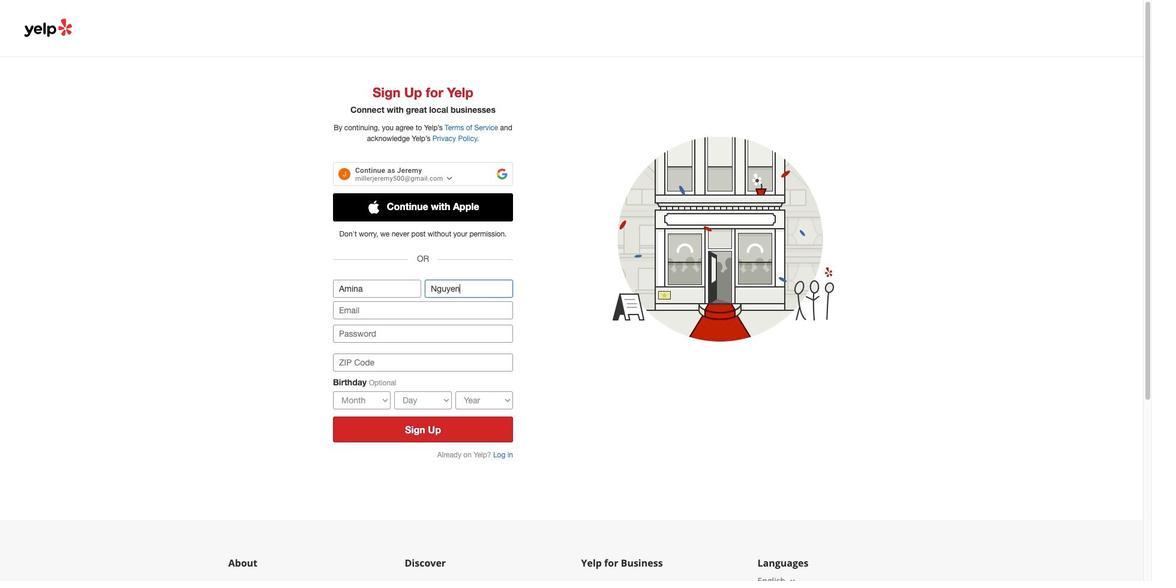 Task type: vqa. For each thing, say whether or not it's contained in the screenshot.
"First Name" text box
yes



Task type: describe. For each thing, give the bounding box(es) containing it.
Email email field
[[333, 301, 513, 319]]

First Name text field
[[333, 280, 421, 298]]

16 chevron down v2 image
[[788, 576, 798, 581]]

Last Name text field
[[425, 280, 513, 298]]



Task type: locate. For each thing, give the bounding box(es) containing it.
Password password field
[[333, 325, 513, 343]]

ZIP Code text field
[[333, 354, 513, 372]]



